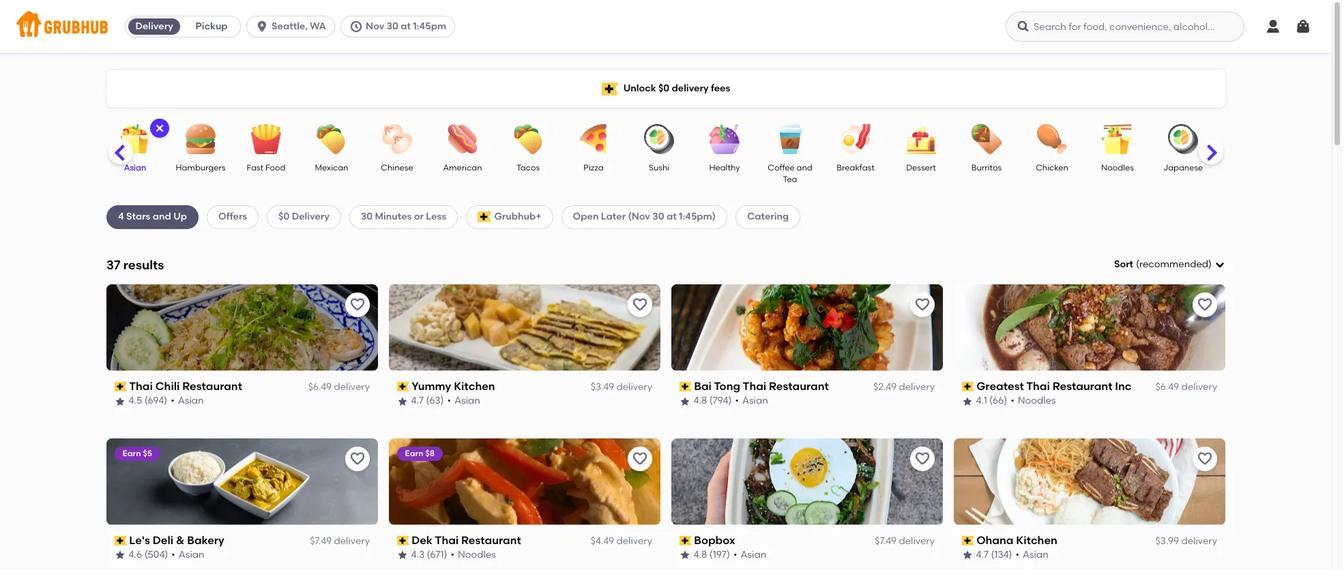 Task type: locate. For each thing, give the bounding box(es) containing it.
unlock $0 delivery fees
[[623, 82, 730, 94]]

1 horizontal spatial earn
[[405, 449, 424, 458]]

$6.49 delivery
[[308, 381, 370, 393], [1156, 381, 1217, 393]]

star icon image left 4.1
[[962, 396, 973, 407]]

delivery button
[[126, 16, 183, 38]]

Search for food, convenience, alcohol... search field
[[1006, 12, 1245, 42]]

0 horizontal spatial earn
[[123, 449, 141, 458]]

1 horizontal spatial subscription pass image
[[397, 382, 409, 392]]

kitchen right ohana
[[1017, 534, 1058, 547]]

subscription pass image for le's deli & bakery
[[115, 536, 127, 546]]

kitchen right yummy
[[454, 380, 495, 393]]

star icon image left 4.5
[[115, 396, 126, 407]]

• for dek thai restaurant
[[451, 549, 455, 561]]

thai
[[129, 380, 153, 393], [743, 380, 767, 393], [1027, 380, 1050, 393], [435, 534, 459, 547]]

star icon image left the '4.6' at left
[[115, 550, 126, 561]]

0 horizontal spatial delivery
[[135, 20, 173, 32]]

0 horizontal spatial grubhub plus flag logo image
[[478, 212, 492, 223]]

• noodles down greatest thai restaurant inc
[[1011, 395, 1056, 407]]

$6.49 delivery for thai chili restaurant
[[308, 381, 370, 393]]

at
[[401, 20, 411, 32], [667, 211, 677, 223]]

• right (794)
[[735, 395, 739, 407]]

30 right nov
[[387, 20, 398, 32]]

2 vertical spatial noodles
[[458, 549, 496, 561]]

1 $6.49 from the left
[[308, 381, 332, 393]]

• for le's deli & bakery
[[172, 549, 176, 561]]

• down le's deli & bakery
[[172, 549, 176, 561]]

None field
[[1114, 258, 1225, 272]]

noodles
[[1101, 163, 1134, 173], [1018, 395, 1056, 407], [458, 549, 496, 561]]

restaurant
[[183, 380, 243, 393], [769, 380, 829, 393], [1053, 380, 1113, 393], [462, 534, 521, 547]]

greatest thai restaurant inc
[[977, 380, 1132, 393]]

0 horizontal spatial at
[[401, 20, 411, 32]]

0 horizontal spatial kitchen
[[454, 380, 495, 393]]

0 horizontal spatial $7.49 delivery
[[310, 536, 370, 547]]

earn for le's
[[123, 449, 141, 458]]

restaurant for dek thai restaurant
[[462, 534, 521, 547]]

1 horizontal spatial and
[[797, 163, 812, 173]]

and left up
[[153, 211, 171, 223]]

1 horizontal spatial grubhub plus flag logo image
[[602, 82, 618, 95]]

• right the (197)
[[734, 549, 738, 561]]

$7.49 delivery for le's deli & bakery
[[310, 536, 370, 547]]

• right (671)
[[451, 549, 455, 561]]

at left 1:45pm
[[401, 20, 411, 32]]

4.3
[[411, 549, 425, 561]]

subscription pass image left 'bai'
[[680, 382, 692, 392]]

0 vertical spatial 4.8
[[694, 395, 707, 407]]

asian for le's deli & bakery
[[179, 549, 205, 561]]

seattle,
[[272, 20, 308, 32]]

1 vertical spatial kitchen
[[1017, 534, 1058, 547]]

subscription pass image
[[115, 382, 127, 392], [962, 382, 974, 392], [397, 536, 409, 546], [680, 536, 692, 546], [962, 536, 974, 546]]

open later (nov 30 at 1:45pm)
[[573, 211, 716, 223]]

4.8 (794)
[[694, 395, 732, 407]]

delivery for le's deli & bakery
[[334, 536, 370, 547]]

$6.49 for greatest thai restaurant inc
[[1156, 381, 1179, 393]]

4.8 left the (197)
[[694, 549, 707, 561]]

noodles down the dek thai restaurant
[[458, 549, 496, 561]]

svg image
[[1265, 18, 1281, 35], [255, 20, 269, 33], [349, 20, 363, 33], [154, 123, 165, 134]]

2 $6.49 from the left
[[1156, 381, 1179, 393]]

sort
[[1114, 259, 1133, 270]]

1 horizontal spatial kitchen
[[1017, 534, 1058, 547]]

star icon image for ohana kitchen
[[962, 550, 973, 561]]

0 vertical spatial $0
[[658, 82, 669, 94]]

$0 right unlock on the left top of page
[[658, 82, 669, 94]]

italian image
[[1225, 124, 1273, 154]]

asian down thai chili restaurant
[[178, 395, 204, 407]]

save this restaurant button for bopbox
[[910, 447, 935, 471]]

asian for yummy kitchen
[[455, 395, 481, 407]]

2 $6.49 delivery from the left
[[1156, 381, 1217, 393]]

1 horizontal spatial $6.49 delivery
[[1156, 381, 1217, 393]]

1 vertical spatial • noodles
[[451, 549, 496, 561]]

1 vertical spatial and
[[153, 211, 171, 223]]

restaurant for thai chili restaurant
[[183, 380, 243, 393]]

greatest thai restaurant inc logo image
[[954, 284, 1225, 371]]

4.8
[[694, 395, 707, 407], [694, 549, 707, 561]]

30 minutes or less
[[361, 211, 446, 223]]

1 $7.49 from the left
[[310, 536, 332, 547]]

earn left $5
[[123, 449, 141, 458]]

• asian for yummy kitchen
[[448, 395, 481, 407]]

subscription pass image left the chili
[[115, 382, 127, 392]]

1 horizontal spatial 30
[[387, 20, 398, 32]]

star icon image left 4.8 (197)
[[680, 550, 691, 561]]

restaurant for greatest thai restaurant inc
[[1053, 380, 1113, 393]]

4.8 for bopbox
[[694, 549, 707, 561]]

yummy
[[412, 380, 452, 393]]

tacos image
[[504, 124, 552, 154]]

noodles for greatest thai restaurant inc
[[1018, 395, 1056, 407]]

2 4.8 from the top
[[694, 549, 707, 561]]

american
[[443, 163, 482, 173]]

subscription pass image left greatest
[[962, 382, 974, 392]]

0 vertical spatial • noodles
[[1011, 395, 1056, 407]]

subscription pass image left yummy
[[397, 382, 409, 392]]

1 earn from the left
[[123, 449, 141, 458]]

asian for bai tong thai restaurant
[[743, 395, 768, 407]]

bai tong thai restaurant logo image
[[671, 284, 943, 371]]

pizza image
[[570, 124, 618, 154]]

0 horizontal spatial $7.49
[[310, 536, 332, 547]]

$0 down food
[[278, 211, 290, 223]]

asian
[[124, 163, 146, 173], [178, 395, 204, 407], [455, 395, 481, 407], [743, 395, 768, 407], [179, 549, 205, 561], [741, 549, 767, 561], [1023, 549, 1049, 561]]

1 horizontal spatial $0
[[658, 82, 669, 94]]

star icon image for dek thai restaurant
[[397, 550, 408, 561]]

0 vertical spatial delivery
[[135, 20, 173, 32]]

0 vertical spatial and
[[797, 163, 812, 173]]

• down the chili
[[171, 395, 175, 407]]

earn $8
[[405, 449, 435, 458]]

delivery
[[672, 82, 709, 94], [334, 381, 370, 393], [616, 381, 652, 393], [899, 381, 935, 393], [1181, 381, 1217, 393], [334, 536, 370, 547], [616, 536, 652, 547], [899, 536, 935, 547], [1181, 536, 1217, 547]]

$4.49
[[591, 536, 614, 547]]

star icon image left 4.7 (63)
[[397, 396, 408, 407]]

svg image inside nov 30 at 1:45pm button
[[349, 20, 363, 33]]

4.7 left (134)
[[976, 549, 989, 561]]

1 horizontal spatial $7.49 delivery
[[875, 536, 935, 547]]

delivery down mexican
[[292, 211, 330, 223]]

star icon image left 4.8 (794)
[[680, 396, 691, 407]]

noodles image
[[1094, 124, 1142, 154]]

2 earn from the left
[[405, 449, 424, 458]]

tea
[[783, 175, 797, 184]]

star icon image for le's deli & bakery
[[115, 550, 126, 561]]

ohana kitchen
[[977, 534, 1058, 547]]

asian down the asian image
[[124, 163, 146, 173]]

catering
[[747, 211, 789, 223]]

thai up 4.5
[[129, 380, 153, 393]]

delivery
[[135, 20, 173, 32], [292, 211, 330, 223]]

food
[[265, 163, 285, 173]]

thai right tong at the right bottom of the page
[[743, 380, 767, 393]]

subscription pass image for greatest thai restaurant inc
[[962, 382, 974, 392]]

• asian down thai chili restaurant
[[171, 395, 204, 407]]

30 inside button
[[387, 20, 398, 32]]

1 horizontal spatial $6.49
[[1156, 381, 1179, 393]]

restaurant left inc
[[1053, 380, 1113, 393]]

4
[[118, 211, 124, 223]]

svg image inside the seattle, wa "button"
[[255, 20, 269, 33]]

delivery for ohana kitchen
[[1181, 536, 1217, 547]]

subscription pass image
[[397, 382, 409, 392], [680, 382, 692, 392], [115, 536, 127, 546]]

$7.49
[[310, 536, 332, 547], [875, 536, 897, 547]]

or
[[414, 211, 424, 223]]

• asian down ohana kitchen at the right of the page
[[1016, 549, 1049, 561]]

subscription pass image left ohana
[[962, 536, 974, 546]]

4.8 (197)
[[694, 549, 730, 561]]

fees
[[711, 82, 730, 94]]

0 horizontal spatial 4.7
[[411, 395, 424, 407]]

subscription pass image left bopbox
[[680, 536, 692, 546]]

• noodles
[[1011, 395, 1056, 407], [451, 549, 496, 561]]

asian right the (197)
[[741, 549, 767, 561]]

1 vertical spatial 4.7
[[976, 549, 989, 561]]

japanese image
[[1159, 124, 1207, 154]]

1 $6.49 delivery from the left
[[308, 381, 370, 393]]

ohana kitchen logo image
[[954, 439, 1225, 525]]

and up tea
[[797, 163, 812, 173]]

bai
[[694, 380, 712, 393]]

4.8 for bai tong thai restaurant
[[694, 395, 707, 407]]

subscription pass image left le's
[[115, 536, 127, 546]]

2 $7.49 from the left
[[875, 536, 897, 547]]

pizza
[[584, 163, 604, 173]]

1 horizontal spatial noodles
[[1018, 395, 1056, 407]]

•
[[171, 395, 175, 407], [448, 395, 451, 407], [735, 395, 739, 407], [1011, 395, 1015, 407], [172, 549, 176, 561], [451, 549, 455, 561], [734, 549, 738, 561], [1016, 549, 1020, 561]]

delivery left pickup
[[135, 20, 173, 32]]

• asian down bai tong thai restaurant
[[735, 395, 768, 407]]

asian down ohana kitchen at the right of the page
[[1023, 549, 1049, 561]]

1 horizontal spatial 4.7
[[976, 549, 989, 561]]

star icon image
[[115, 396, 126, 407], [397, 396, 408, 407], [680, 396, 691, 407], [962, 396, 973, 407], [115, 550, 126, 561], [397, 550, 408, 561], [680, 550, 691, 561], [962, 550, 973, 561]]

dek
[[412, 534, 433, 547]]

none field containing sort
[[1114, 258, 1225, 272]]

save this restaurant image for ohana kitchen
[[1197, 451, 1213, 467]]

grubhub plus flag logo image left unlock on the left top of page
[[602, 82, 618, 95]]

1 horizontal spatial delivery
[[292, 211, 330, 223]]

• asian for bai tong thai restaurant
[[735, 395, 768, 407]]

• right (63)
[[448, 395, 451, 407]]

fast food
[[247, 163, 285, 173]]

1 vertical spatial noodles
[[1018, 395, 1056, 407]]

2 horizontal spatial subscription pass image
[[680, 382, 692, 392]]

• noodles down the dek thai restaurant
[[451, 549, 496, 561]]

2 $7.49 delivery from the left
[[875, 536, 935, 547]]

• asian for ohana kitchen
[[1016, 549, 1049, 561]]

grubhub plus flag logo image for unlock $0 delivery fees
[[602, 82, 618, 95]]

earn
[[123, 449, 141, 458], [405, 449, 424, 458]]

at left 1:45pm)
[[667, 211, 677, 223]]

delivery inside "button"
[[135, 20, 173, 32]]

tong
[[714, 380, 741, 393]]

0 vertical spatial grubhub plus flag logo image
[[602, 82, 618, 95]]

deli
[[153, 534, 174, 547]]

star icon image left 4.7 (134)
[[962, 550, 973, 561]]

0 horizontal spatial 30
[[361, 211, 373, 223]]

4.7
[[411, 395, 424, 407], [976, 549, 989, 561]]

37 results
[[106, 257, 164, 273]]

yummy kitchen logo image
[[389, 284, 660, 371]]

save this restaurant button for greatest thai restaurant inc
[[1193, 293, 1217, 317]]

0 horizontal spatial • noodles
[[451, 549, 496, 561]]

save this restaurant image
[[349, 297, 366, 313], [632, 297, 648, 313], [914, 297, 931, 313], [1197, 297, 1213, 313], [349, 451, 366, 467], [1197, 451, 1213, 467]]

seattle, wa button
[[246, 16, 340, 38]]

fast
[[247, 163, 263, 173]]

earn $5
[[123, 449, 152, 458]]

(66)
[[990, 395, 1008, 407]]

1 horizontal spatial $7.49
[[875, 536, 897, 547]]

greatest
[[977, 380, 1024, 393]]

asian down &
[[179, 549, 205, 561]]

0 vertical spatial at
[[401, 20, 411, 32]]

and inside coffee and tea
[[797, 163, 812, 173]]

noodles down "noodles" image
[[1101, 163, 1134, 173]]

0 vertical spatial kitchen
[[454, 380, 495, 393]]

• asian down &
[[172, 549, 205, 561]]

$0
[[658, 82, 669, 94], [278, 211, 290, 223]]

0 horizontal spatial $6.49
[[308, 381, 332, 393]]

• right (66)
[[1011, 395, 1015, 407]]

30 right (nov
[[653, 211, 664, 223]]

asian for thai chili restaurant
[[178, 395, 204, 407]]

kitchen
[[454, 380, 495, 393], [1017, 534, 1058, 547]]

save this restaurant image for bai tong thai restaurant
[[914, 297, 931, 313]]

0 horizontal spatial save this restaurant image
[[632, 451, 648, 467]]

1 vertical spatial grubhub plus flag logo image
[[478, 212, 492, 223]]

grubhub plus flag logo image
[[602, 82, 618, 95], [478, 212, 492, 223]]

wa
[[310, 20, 326, 32]]

1 vertical spatial delivery
[[292, 211, 330, 223]]

chinese
[[381, 163, 413, 173]]

• asian right the (197)
[[734, 549, 767, 561]]

earn left $8
[[405, 449, 424, 458]]

subscription pass image left dek
[[397, 536, 409, 546]]

• down ohana kitchen at the right of the page
[[1016, 549, 1020, 561]]

restaurant down dek thai restaurant  logo
[[462, 534, 521, 547]]

dessert
[[906, 163, 936, 173]]

subscription pass image for ohana kitchen
[[962, 536, 974, 546]]

1 horizontal spatial save this restaurant image
[[914, 451, 931, 467]]

1 4.8 from the top
[[694, 395, 707, 407]]

mexican image
[[308, 124, 355, 154]]

restaurant right the chili
[[183, 380, 243, 393]]

sort ( recommended )
[[1114, 259, 1212, 270]]

nov 30 at 1:45pm button
[[340, 16, 461, 38]]

0 horizontal spatial noodles
[[458, 549, 496, 561]]

1 horizontal spatial • noodles
[[1011, 395, 1056, 407]]

$3.49
[[591, 381, 614, 393]]

1 vertical spatial at
[[667, 211, 677, 223]]

asian down bai tong thai restaurant
[[743, 395, 768, 407]]

delivery for yummy kitchen
[[616, 381, 652, 393]]

save this restaurant image for yummy kitchen
[[632, 297, 648, 313]]

2 save this restaurant image from the left
[[914, 451, 931, 467]]

• for greatest thai restaurant inc
[[1011, 395, 1015, 407]]

yummy kitchen
[[412, 380, 495, 393]]

save this restaurant image
[[632, 451, 648, 467], [914, 451, 931, 467]]

0 horizontal spatial subscription pass image
[[115, 536, 127, 546]]

delivery for dek thai restaurant
[[616, 536, 652, 547]]

$2.49
[[873, 381, 897, 393]]

asian image
[[111, 124, 159, 154]]

breakfast image
[[832, 124, 880, 154]]

restaurant down bai tong thai restaurant logo
[[769, 380, 829, 393]]

0 vertical spatial 4.7
[[411, 395, 424, 407]]

star icon image left the 4.3 at bottom left
[[397, 550, 408, 561]]

up
[[173, 211, 187, 223]]

svg image
[[1295, 18, 1311, 35], [1017, 20, 1030, 33], [1215, 259, 1225, 270]]

1 horizontal spatial svg image
[[1215, 259, 1225, 270]]

30 left minutes
[[361, 211, 373, 223]]

2 horizontal spatial svg image
[[1295, 18, 1311, 35]]

1 $7.49 delivery from the left
[[310, 536, 370, 547]]

30
[[387, 20, 398, 32], [361, 211, 373, 223], [653, 211, 664, 223]]

1:45pm
[[413, 20, 446, 32]]

0 horizontal spatial and
[[153, 211, 171, 223]]

0 vertical spatial noodles
[[1101, 163, 1134, 173]]

1 vertical spatial 4.8
[[694, 549, 707, 561]]

4.8 down 'bai'
[[694, 395, 707, 407]]

grubhub plus flag logo image left grubhub+
[[478, 212, 492, 223]]

thai right greatest
[[1027, 380, 1050, 393]]

0 horizontal spatial $0
[[278, 211, 290, 223]]

• asian down yummy kitchen
[[448, 395, 481, 407]]

0 horizontal spatial $6.49 delivery
[[308, 381, 370, 393]]

4.7 left (63)
[[411, 395, 424, 407]]

asian down yummy kitchen
[[455, 395, 481, 407]]

noodles down greatest thai restaurant inc
[[1018, 395, 1056, 407]]

delivery for bopbox
[[899, 536, 935, 547]]

4.6 (504)
[[129, 549, 168, 561]]



Task type: describe. For each thing, give the bounding box(es) containing it.
healthy image
[[701, 124, 749, 154]]

hamburgers image
[[177, 124, 224, 154]]

4.5
[[129, 395, 143, 407]]

1 vertical spatial $0
[[278, 211, 290, 223]]

• for ohana kitchen
[[1016, 549, 1020, 561]]

subscription pass image for thai chili restaurant
[[115, 382, 127, 392]]

0 horizontal spatial svg image
[[1017, 20, 1030, 33]]

• noodles for dek
[[451, 549, 496, 561]]

$2.49 delivery
[[873, 381, 935, 393]]

save this restaurant button for ohana kitchen
[[1193, 447, 1217, 471]]

(134)
[[991, 549, 1013, 561]]

2 horizontal spatial 30
[[653, 211, 664, 223]]

seattle, wa
[[272, 20, 326, 32]]

ohana
[[977, 534, 1014, 547]]

chicken image
[[1028, 124, 1076, 154]]

)
[[1208, 259, 1212, 270]]

$6.49 delivery for greatest thai restaurant inc
[[1156, 381, 1217, 393]]

&
[[176, 534, 185, 547]]

coffee and tea
[[768, 163, 812, 184]]

asian for bopbox
[[741, 549, 767, 561]]

• asian for bopbox
[[734, 549, 767, 561]]

(
[[1136, 259, 1139, 270]]

chili
[[156, 380, 180, 393]]

less
[[426, 211, 446, 223]]

save this restaurant button for yummy kitchen
[[628, 293, 652, 317]]

delivery for thai chili restaurant
[[334, 381, 370, 393]]

subscription pass image for yummy kitchen
[[397, 382, 409, 392]]

dessert image
[[897, 124, 945, 154]]

results
[[123, 257, 164, 273]]

dek thai restaurant
[[412, 534, 521, 547]]

(63)
[[426, 395, 444, 407]]

offers
[[218, 211, 247, 223]]

4.6
[[129, 549, 142, 561]]

star icon image for greatest thai restaurant inc
[[962, 396, 973, 407]]

1 save this restaurant image from the left
[[632, 451, 648, 467]]

• noodles for greatest
[[1011, 395, 1056, 407]]

37
[[106, 257, 120, 273]]

subscription pass image for bai tong thai restaurant
[[680, 382, 692, 392]]

star icon image for thai chili restaurant
[[115, 396, 126, 407]]

nov 30 at 1:45pm
[[366, 20, 446, 32]]

save this restaurant image for greatest thai restaurant inc
[[1197, 297, 1213, 313]]

dek thai restaurant  logo image
[[389, 439, 660, 525]]

coffee
[[768, 163, 795, 173]]

delivery for greatest thai restaurant inc
[[1181, 381, 1217, 393]]

unlock
[[623, 82, 656, 94]]

le's deli & bakery
[[129, 534, 225, 547]]

star icon image for bopbox
[[680, 550, 691, 561]]

save this restaurant button for thai chili restaurant
[[345, 293, 370, 317]]

$7.49 for le's deli & bakery
[[310, 536, 332, 547]]

$3.99
[[1156, 536, 1179, 547]]

(694)
[[145, 395, 168, 407]]

1:45pm)
[[679, 211, 716, 223]]

2 horizontal spatial noodles
[[1101, 163, 1134, 173]]

breakfast
[[837, 163, 875, 173]]

$4.49 delivery
[[591, 536, 652, 547]]

coffee and tea image
[[766, 124, 814, 154]]

tacos
[[516, 163, 540, 173]]

pickup button
[[183, 16, 240, 38]]

stars
[[126, 211, 150, 223]]

$0 delivery
[[278, 211, 330, 223]]

4.7 for yummy kitchen
[[411, 395, 424, 407]]

sushi image
[[635, 124, 683, 154]]

burritos
[[972, 163, 1002, 173]]

4.3 (671)
[[411, 549, 448, 561]]

4.7 for ohana kitchen
[[976, 549, 989, 561]]

burritos image
[[963, 124, 1011, 154]]

nov
[[366, 20, 384, 32]]

later
[[601, 211, 626, 223]]

kitchen for ohana kitchen
[[1017, 534, 1058, 547]]

save this restaurant image for thai chili restaurant
[[349, 297, 366, 313]]

bakery
[[187, 534, 225, 547]]

• for thai chili restaurant
[[171, 395, 175, 407]]

4.7 (63)
[[411, 395, 444, 407]]

chinese image
[[373, 124, 421, 154]]

save this restaurant button for bai tong thai restaurant
[[910, 293, 935, 317]]

(504)
[[145, 549, 168, 561]]

minutes
[[375, 211, 412, 223]]

$7.49 for bopbox
[[875, 536, 897, 547]]

1 horizontal spatial at
[[667, 211, 677, 223]]

main navigation navigation
[[0, 0, 1332, 53]]

grubhub+
[[494, 211, 541, 223]]

(794)
[[710, 395, 732, 407]]

• for bopbox
[[734, 549, 738, 561]]

asian for ohana kitchen
[[1023, 549, 1049, 561]]

japanese
[[1163, 163, 1203, 173]]

(671)
[[427, 549, 448, 561]]

delivery for bai tong thai restaurant
[[899, 381, 935, 393]]

thai up (671)
[[435, 534, 459, 547]]

star icon image for bai tong thai restaurant
[[680, 396, 691, 407]]

star icon image for yummy kitchen
[[397, 396, 408, 407]]

kitchen for yummy kitchen
[[454, 380, 495, 393]]

$5
[[143, 449, 152, 458]]

at inside button
[[401, 20, 411, 32]]

• asian for thai chili restaurant
[[171, 395, 204, 407]]

hamburgers
[[176, 163, 226, 173]]

chicken
[[1036, 163, 1068, 173]]

mexican
[[315, 163, 348, 173]]

4.1 (66)
[[976, 395, 1008, 407]]

• for bai tong thai restaurant
[[735, 395, 739, 407]]

• for yummy kitchen
[[448, 395, 451, 407]]

noodles for dek thai restaurant
[[458, 549, 496, 561]]

recommended
[[1139, 259, 1208, 270]]

grubhub plus flag logo image for grubhub+
[[478, 212, 492, 223]]

$6.49 for thai chili restaurant
[[308, 381, 332, 393]]

4.1
[[976, 395, 987, 407]]

4 stars and up
[[118, 211, 187, 223]]

pickup
[[196, 20, 228, 32]]

subscription pass image for dek thai restaurant
[[397, 536, 409, 546]]

bopbox
[[694, 534, 736, 547]]

$7.49 delivery for bopbox
[[875, 536, 935, 547]]

$3.99 delivery
[[1156, 536, 1217, 547]]

bai tong thai restaurant
[[694, 380, 829, 393]]

• asian for le's deli & bakery
[[172, 549, 205, 561]]

(197)
[[710, 549, 730, 561]]

$8
[[426, 449, 435, 458]]

american image
[[439, 124, 487, 154]]

save this restaurant image inside button
[[914, 451, 931, 467]]

(nov
[[628, 211, 650, 223]]

4.5 (694)
[[129, 395, 168, 407]]

fast food image
[[242, 124, 290, 154]]

le's deli & bakery logo image
[[106, 439, 378, 525]]

le's
[[129, 534, 150, 547]]

bopbox logo image
[[671, 439, 943, 525]]

thai chili restaurant logo image
[[106, 284, 378, 371]]

$3.49 delivery
[[591, 381, 652, 393]]

4.7 (134)
[[976, 549, 1013, 561]]

inc
[[1115, 380, 1132, 393]]

sushi
[[649, 163, 669, 173]]

earn for dek
[[405, 449, 424, 458]]

subscription pass image for bopbox
[[680, 536, 692, 546]]

open
[[573, 211, 599, 223]]

healthy
[[709, 163, 740, 173]]



Task type: vqa. For each thing, say whether or not it's contained in the screenshot.


